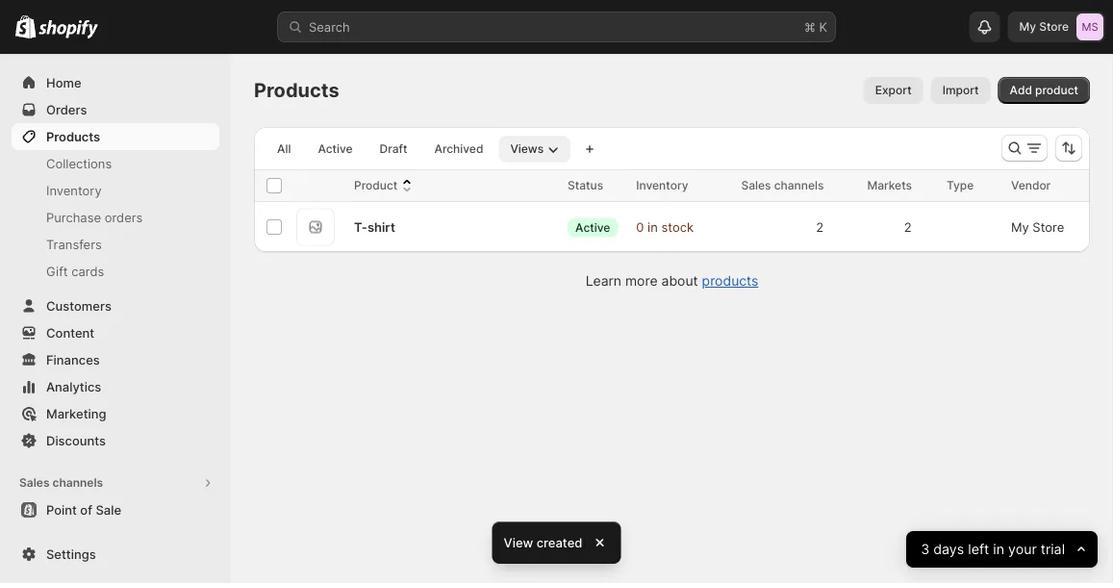 Task type: describe. For each thing, give the bounding box(es) containing it.
home
[[46, 75, 81, 90]]

about
[[661, 273, 698, 289]]

all link
[[266, 136, 302, 163]]

more
[[625, 273, 658, 289]]

orders
[[46, 102, 87, 117]]

views
[[510, 142, 544, 156]]

type
[[947, 178, 974, 192]]

archived link
[[423, 136, 495, 163]]

all
[[277, 142, 291, 156]]

marketing link
[[12, 400, 219, 427]]

inventory link
[[12, 177, 219, 204]]

learn
[[586, 273, 621, 289]]

0 vertical spatial in
[[648, 219, 658, 234]]

analytics link
[[12, 373, 219, 400]]

gift cards
[[46, 264, 104, 279]]

home link
[[12, 69, 219, 96]]

transfers link
[[12, 231, 219, 258]]

2 for first 2 dropdown button from right
[[904, 219, 912, 234]]

created
[[537, 535, 582, 550]]

discounts
[[46, 433, 106, 448]]

cards
[[71, 264, 104, 279]]

0 vertical spatial my store
[[1019, 20, 1069, 34]]

discounts link
[[12, 427, 219, 454]]

export button
[[864, 77, 923, 104]]

purchase orders link
[[12, 204, 219, 231]]

0 vertical spatial store
[[1039, 20, 1069, 34]]

0 vertical spatial my
[[1019, 20, 1036, 34]]

t-
[[354, 219, 367, 234]]

export
[[875, 83, 912, 97]]

1 horizontal spatial sales
[[741, 178, 771, 192]]

of
[[80, 502, 92, 517]]

⌘ k
[[804, 19, 827, 34]]

days
[[933, 541, 964, 558]]

point of sale link
[[12, 496, 219, 523]]

stock
[[661, 219, 694, 234]]

point of sale button
[[0, 496, 231, 523]]

shirt
[[367, 219, 395, 234]]

⌘
[[804, 19, 816, 34]]

archived
[[434, 142, 483, 156]]

draft
[[380, 142, 407, 156]]

marketing
[[46, 406, 106, 421]]

content
[[46, 325, 94, 340]]

search
[[309, 19, 350, 34]]

views button
[[499, 136, 571, 163]]

3
[[921, 541, 929, 558]]

point of sale
[[46, 502, 121, 517]]

import button
[[931, 77, 991, 104]]

draft link
[[368, 136, 419, 163]]

type button
[[947, 176, 993, 195]]

import
[[943, 83, 979, 97]]

transfers
[[46, 237, 102, 252]]

0 horizontal spatial inventory
[[46, 183, 102, 198]]

settings
[[46, 546, 96, 561]]

my store image
[[1077, 13, 1104, 40]]

analytics
[[46, 379, 101, 394]]

sales channels button
[[12, 470, 219, 496]]

product button
[[354, 176, 417, 195]]

view
[[504, 535, 533, 550]]

1 horizontal spatial sales channels
[[741, 178, 824, 192]]

tab list containing all
[[262, 135, 575, 163]]

products link
[[12, 123, 219, 150]]



Task type: locate. For each thing, give the bounding box(es) containing it.
t-shirt link
[[354, 217, 395, 237]]

0 in stock
[[636, 219, 694, 234]]

active inside active link
[[318, 142, 353, 156]]

store left the "my store" icon
[[1039, 20, 1069, 34]]

my left the "my store" icon
[[1019, 20, 1036, 34]]

0 horizontal spatial in
[[648, 219, 658, 234]]

0 horizontal spatial sales channels
[[19, 476, 103, 490]]

products up all
[[254, 78, 339, 102]]

1 vertical spatial my
[[1011, 219, 1029, 234]]

channels inside button
[[52, 476, 103, 490]]

1 horizontal spatial 2 button
[[894, 208, 935, 246]]

sales channels
[[741, 178, 824, 192], [19, 476, 103, 490]]

1 horizontal spatial 2
[[904, 219, 912, 234]]

1 horizontal spatial in
[[993, 541, 1004, 558]]

active right all
[[318, 142, 353, 156]]

my store down vendor button
[[1011, 219, 1064, 234]]

customers link
[[12, 292, 219, 319]]

store down vendor button
[[1033, 219, 1064, 234]]

0 horizontal spatial active
[[318, 142, 353, 156]]

product
[[1035, 83, 1079, 97]]

2 2 button from the left
[[894, 208, 935, 246]]

1 vertical spatial active
[[575, 220, 610, 234]]

1 vertical spatial store
[[1033, 219, 1064, 234]]

products
[[254, 78, 339, 102], [46, 129, 100, 144]]

0 vertical spatial channels
[[774, 178, 824, 192]]

active down status
[[575, 220, 610, 234]]

markets
[[867, 178, 912, 192]]

status
[[568, 178, 603, 192]]

sales inside button
[[19, 476, 50, 490]]

products up collections
[[46, 129, 100, 144]]

sales right inventory button
[[741, 178, 771, 192]]

vendor
[[1011, 178, 1051, 192]]

inventory inside button
[[636, 178, 688, 192]]

1 vertical spatial sales
[[19, 476, 50, 490]]

1 horizontal spatial active
[[575, 220, 610, 234]]

0
[[636, 219, 644, 234]]

t-shirt
[[354, 219, 395, 234]]

1 vertical spatial in
[[993, 541, 1004, 558]]

0 horizontal spatial shopify image
[[15, 15, 36, 38]]

settings link
[[12, 541, 219, 568]]

finances link
[[12, 346, 219, 373]]

1 horizontal spatial channels
[[774, 178, 824, 192]]

add
[[1010, 83, 1032, 97]]

product
[[354, 178, 398, 192]]

sales
[[741, 178, 771, 192], [19, 476, 50, 490]]

k
[[819, 19, 827, 34]]

tab list
[[262, 135, 575, 163]]

point
[[46, 502, 77, 517]]

sales up point at the left of the page
[[19, 476, 50, 490]]

my
[[1019, 20, 1036, 34], [1011, 219, 1029, 234]]

1 vertical spatial sales channels
[[19, 476, 103, 490]]

your
[[1008, 541, 1037, 558]]

view created
[[504, 535, 582, 550]]

in inside dropdown button
[[993, 541, 1004, 558]]

gift cards link
[[12, 258, 219, 285]]

0 vertical spatial sales channels
[[741, 178, 824, 192]]

add product
[[1010, 83, 1079, 97]]

sales channels inside sales channels button
[[19, 476, 103, 490]]

3 days left in your trial button
[[906, 531, 1098, 568]]

1 horizontal spatial products
[[254, 78, 339, 102]]

1 vertical spatial channels
[[52, 476, 103, 490]]

0 vertical spatial active
[[318, 142, 353, 156]]

my down vendor
[[1011, 219, 1029, 234]]

my store left the "my store" icon
[[1019, 20, 1069, 34]]

vendor button
[[1011, 176, 1070, 195]]

purchase
[[46, 210, 101, 225]]

1 horizontal spatial inventory
[[636, 178, 688, 192]]

content link
[[12, 319, 219, 346]]

1 horizontal spatial shopify image
[[39, 20, 98, 39]]

orders
[[105, 210, 143, 225]]

left
[[968, 541, 989, 558]]

0 horizontal spatial 2 button
[[806, 208, 847, 246]]

2 for 2nd 2 dropdown button from right
[[816, 219, 824, 234]]

collections link
[[12, 150, 219, 177]]

customers
[[46, 298, 112, 313]]

sale
[[96, 502, 121, 517]]

channels left markets
[[774, 178, 824, 192]]

channels
[[774, 178, 824, 192], [52, 476, 103, 490]]

2 2 from the left
[[904, 219, 912, 234]]

finances
[[46, 352, 100, 367]]

1 vertical spatial my store
[[1011, 219, 1064, 234]]

0 vertical spatial products
[[254, 78, 339, 102]]

0 horizontal spatial sales
[[19, 476, 50, 490]]

0 horizontal spatial products
[[46, 129, 100, 144]]

orders link
[[12, 96, 219, 123]]

add product link
[[998, 77, 1090, 104]]

shopify image
[[15, 15, 36, 38], [39, 20, 98, 39]]

1 2 button from the left
[[806, 208, 847, 246]]

2
[[816, 219, 824, 234], [904, 219, 912, 234]]

gift
[[46, 264, 68, 279]]

inventory button
[[636, 176, 708, 195]]

purchase orders
[[46, 210, 143, 225]]

store
[[1039, 20, 1069, 34], [1033, 219, 1064, 234]]

active link
[[306, 136, 364, 163]]

channels up point of sale
[[52, 476, 103, 490]]

0 horizontal spatial 2
[[816, 219, 824, 234]]

learn more about products
[[586, 273, 758, 289]]

collections
[[46, 156, 112, 171]]

in
[[648, 219, 658, 234], [993, 541, 1004, 558]]

in right 0
[[648, 219, 658, 234]]

products
[[702, 273, 758, 289]]

2 button
[[806, 208, 847, 246], [894, 208, 935, 246]]

in right left
[[993, 541, 1004, 558]]

my store
[[1019, 20, 1069, 34], [1011, 219, 1064, 234]]

0 horizontal spatial channels
[[52, 476, 103, 490]]

1 vertical spatial products
[[46, 129, 100, 144]]

inventory
[[636, 178, 688, 192], [46, 183, 102, 198]]

inventory up purchase
[[46, 183, 102, 198]]

inventory up 0 in stock
[[636, 178, 688, 192]]

0 vertical spatial sales
[[741, 178, 771, 192]]

products link
[[702, 273, 758, 289]]

active
[[318, 142, 353, 156], [575, 220, 610, 234]]

3 days left in your trial
[[921, 541, 1065, 558]]

1 2 from the left
[[816, 219, 824, 234]]

trial
[[1041, 541, 1065, 558]]



Task type: vqa. For each thing, say whether or not it's contained in the screenshot.
Archived
yes



